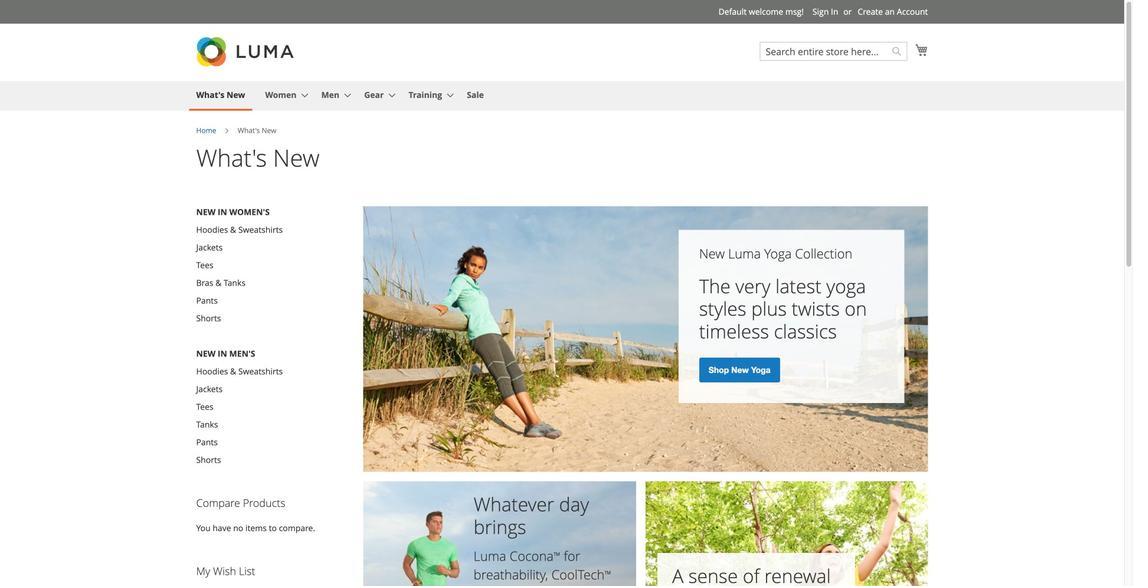 Task type: vqa. For each thing, say whether or not it's contained in the screenshot.
topmost heading
yes



Task type: describe. For each thing, give the bounding box(es) containing it.
1 heading from the top
[[196, 496, 286, 510]]

Search entire store here... text field
[[760, 42, 908, 61]]



Task type: locate. For each thing, give the bounding box(es) containing it.
2 heading from the top
[[196, 564, 255, 579]]

menu
[[185, 81, 941, 111]]

store logo image
[[196, 37, 297, 66]]

0 vertical spatial heading
[[196, 496, 286, 510]]

heading
[[196, 496, 286, 510], [196, 564, 255, 579]]

1 vertical spatial heading
[[196, 564, 255, 579]]



